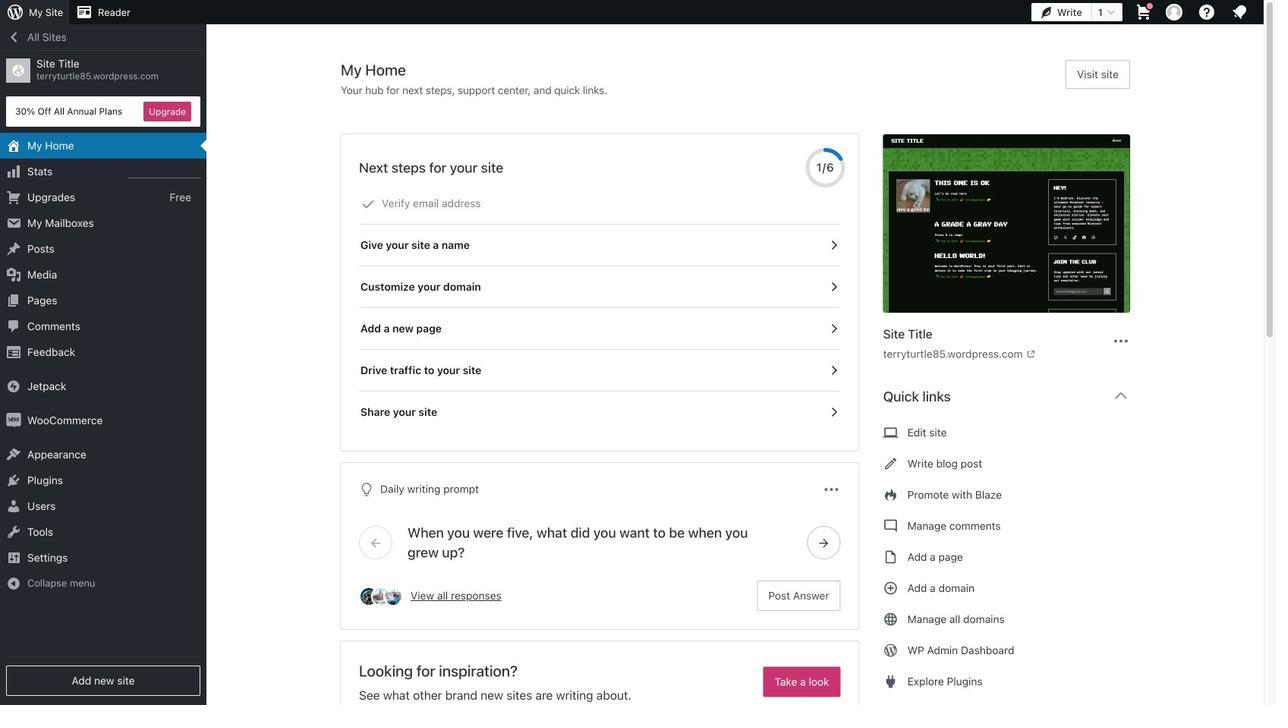 Task type: describe. For each thing, give the bounding box(es) containing it.
edit image
[[883, 455, 899, 473]]

3 task enabled image from the top
[[827, 364, 841, 377]]

my profile image
[[1166, 4, 1183, 20]]

highest hourly views 0 image
[[128, 169, 200, 178]]

toggle menu image
[[823, 481, 841, 499]]

manage your notifications image
[[1231, 3, 1249, 21]]

1 img image from the top
[[6, 379, 21, 394]]

task enabled image
[[827, 238, 841, 252]]

2 task enabled image from the top
[[827, 322, 841, 336]]

my shopping cart image
[[1135, 3, 1153, 21]]

2 img image from the top
[[6, 413, 21, 428]]

laptop image
[[883, 424, 899, 442]]

4 task enabled image from the top
[[827, 405, 841, 419]]



Task type: vqa. For each thing, say whether or not it's contained in the screenshot.
option
no



Task type: locate. For each thing, give the bounding box(es) containing it.
insert_drive_file image
[[883, 548, 899, 566]]

launchpad checklist element
[[359, 183, 841, 433]]

answered users image
[[359, 587, 379, 607], [371, 587, 391, 607]]

mode_comment image
[[883, 517, 899, 535]]

0 vertical spatial img image
[[6, 379, 21, 394]]

show previous prompt image
[[369, 536, 383, 550]]

help image
[[1198, 3, 1216, 21]]

1 task enabled image from the top
[[827, 280, 841, 294]]

1 answered users image from the left
[[359, 587, 379, 607]]

task enabled image
[[827, 280, 841, 294], [827, 322, 841, 336], [827, 364, 841, 377], [827, 405, 841, 419]]

progress bar
[[806, 148, 845, 188]]

answered users image
[[383, 587, 403, 607]]

show next prompt image
[[817, 536, 831, 550]]

img image
[[6, 379, 21, 394], [6, 413, 21, 428]]

2 answered users image from the left
[[371, 587, 391, 607]]

answered users image left answered users image
[[359, 587, 379, 607]]

more options for site site title image
[[1112, 332, 1130, 350]]

answered users image down show previous prompt image
[[371, 587, 391, 607]]

main content
[[341, 60, 1143, 705]]

1 vertical spatial img image
[[6, 413, 21, 428]]



